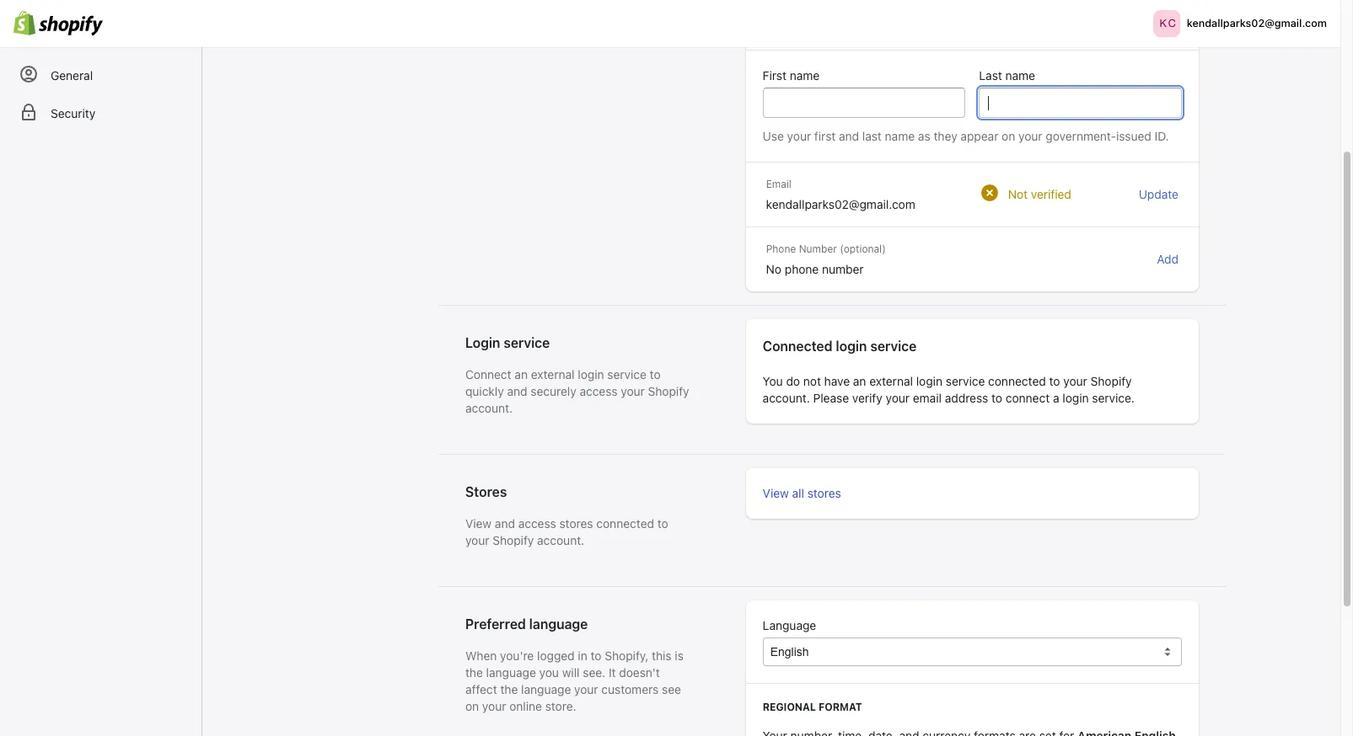 Task type: describe. For each thing, give the bounding box(es) containing it.
1 horizontal spatial on
[[1002, 129, 1015, 143]]

online
[[509, 700, 542, 714]]

color warning image
[[981, 185, 998, 201]]

you
[[539, 666, 559, 680]]

securely
[[531, 384, 576, 399]]

id.
[[1155, 129, 1169, 143]]

connected login service
[[763, 339, 917, 354]]

0 vertical spatial and
[[839, 129, 859, 143]]

you're
[[500, 649, 534, 664]]

they
[[934, 129, 957, 143]]

doesn't
[[619, 666, 660, 680]]

an inside connect an external login service to quickly and securely access your shopify account.
[[515, 368, 528, 382]]

view for view and access stores connected to your shopify account.
[[465, 517, 492, 531]]

connect an external login service to quickly and securely access your shopify account.
[[465, 368, 689, 416]]

have
[[824, 374, 850, 389]]

1 horizontal spatial the
[[500, 683, 518, 697]]

shopify image
[[13, 11, 103, 37]]

when
[[465, 649, 497, 664]]

connected inside you do not have an external login service connected to your shopify account. please verify your email address to connect a login service.
[[988, 374, 1046, 389]]

will
[[562, 666, 580, 680]]

1 horizontal spatial kendallparks02@gmail.com
[[1187, 17, 1327, 30]]

last
[[862, 129, 882, 143]]

do
[[786, 374, 800, 389]]

shopify for login service
[[648, 384, 689, 399]]

in
[[578, 649, 587, 664]]

please
[[813, 391, 849, 406]]

all
[[792, 486, 804, 501]]

first
[[814, 129, 836, 143]]

see
[[662, 683, 681, 697]]

1 vertical spatial language
[[486, 666, 536, 680]]

is
[[675, 649, 684, 664]]

shopify,
[[605, 649, 649, 664]]

verified
[[1031, 187, 1071, 202]]

to inside view and access stores connected to your shopify account.
[[657, 517, 668, 531]]

2 vertical spatial language
[[521, 683, 571, 697]]

external inside connect an external login service to quickly and securely access your shopify account.
[[531, 368, 575, 382]]

access inside connect an external login service to quickly and securely access your shopify account.
[[580, 384, 618, 399]]

number
[[822, 262, 864, 277]]

appear
[[961, 129, 999, 143]]

this
[[652, 649, 672, 664]]

add button
[[1157, 251, 1179, 268]]

0 vertical spatial language
[[529, 617, 588, 632]]

an inside you do not have an external login service connected to your shopify account. please verify your email address to connect a login service.
[[853, 374, 866, 389]]

email kendallparks02@gmail.com
[[766, 178, 915, 212]]

Last name text field
[[979, 88, 1182, 118]]

preferred
[[465, 617, 526, 632]]

not verified
[[1008, 187, 1071, 202]]

name for first name
[[790, 68, 820, 83]]

address
[[945, 391, 988, 406]]

1 horizontal spatial name
[[885, 129, 915, 143]]

stores inside view and access stores connected to your shopify account.
[[559, 517, 593, 531]]

account. for connected
[[763, 391, 810, 406]]

you
[[763, 374, 783, 389]]

service.
[[1092, 391, 1135, 406]]

first name
[[763, 68, 820, 83]]

external inside you do not have an external login service connected to your shopify account. please verify your email address to connect a login service.
[[869, 374, 913, 389]]

phone
[[766, 243, 796, 255]]

kc
[[1159, 17, 1177, 29]]

view all stores
[[763, 486, 841, 501]]

to inside connect an external login service to quickly and securely access your shopify account.
[[650, 368, 661, 382]]

view all stores link
[[763, 486, 841, 501]]

no
[[766, 262, 782, 277]]

store.
[[545, 700, 576, 714]]

update
[[1139, 187, 1179, 202]]



Task type: vqa. For each thing, say whether or not it's contained in the screenshot.
and in 'View and access stores connected to your Shopify account.'
yes



Task type: locate. For each thing, give the bounding box(es) containing it.
use your first and last name as they appear on your government-issued id.
[[763, 129, 1169, 143]]

and
[[839, 129, 859, 143], [507, 384, 527, 399], [495, 517, 515, 531]]

2 horizontal spatial name
[[1005, 68, 1035, 83]]

view left all
[[763, 486, 789, 501]]

0 horizontal spatial name
[[790, 68, 820, 83]]

access
[[580, 384, 618, 399], [518, 517, 556, 531]]

connected
[[763, 339, 833, 354]]

language down you're
[[486, 666, 536, 680]]

connected
[[988, 374, 1046, 389], [596, 517, 654, 531]]

language
[[529, 617, 588, 632], [486, 666, 536, 680], [521, 683, 571, 697]]

language up logged on the bottom left of page
[[529, 617, 588, 632]]

regional
[[763, 701, 816, 714]]

customers
[[601, 683, 659, 697]]

name
[[790, 68, 820, 83], [1005, 68, 1035, 83], [885, 129, 915, 143]]

1 horizontal spatial external
[[869, 374, 913, 389]]

last
[[979, 68, 1002, 83]]

security link
[[7, 99, 195, 129]]

account. for login
[[465, 401, 513, 416]]

(optional)
[[840, 243, 886, 255]]

1 vertical spatial kendallparks02@gmail.com
[[766, 197, 915, 212]]

0 vertical spatial kendallparks02@gmail.com
[[1187, 17, 1327, 30]]

external up securely
[[531, 368, 575, 382]]

stores
[[465, 485, 507, 500]]

on
[[1002, 129, 1015, 143], [465, 700, 479, 714]]

it
[[609, 666, 616, 680]]

a
[[1053, 391, 1059, 406]]

1 horizontal spatial access
[[580, 384, 618, 399]]

0 horizontal spatial on
[[465, 700, 479, 714]]

your
[[787, 129, 811, 143], [1019, 129, 1043, 143], [1063, 374, 1087, 389], [621, 384, 645, 399], [886, 391, 910, 406], [465, 534, 489, 548], [574, 683, 598, 697], [482, 700, 506, 714]]

2 vertical spatial and
[[495, 517, 515, 531]]

government-
[[1046, 129, 1116, 143]]

an right connect
[[515, 368, 528, 382]]

affect
[[465, 683, 497, 697]]

0 horizontal spatial the
[[465, 666, 483, 680]]

2 horizontal spatial shopify
[[1091, 374, 1132, 389]]

stores
[[807, 486, 841, 501], [559, 517, 593, 531]]

language
[[763, 619, 816, 633]]

and left last at the top right of the page
[[839, 129, 859, 143]]

1 vertical spatial access
[[518, 517, 556, 531]]

kendallparks02@gmail.com
[[1187, 17, 1327, 30], [766, 197, 915, 212]]

quickly
[[465, 384, 504, 399]]

login
[[465, 336, 500, 351]]

general
[[51, 68, 93, 83]]

connect
[[465, 368, 511, 382]]

login service
[[465, 336, 550, 351]]

external up verify
[[869, 374, 913, 389]]

shopify inside connect an external login service to quickly and securely access your shopify account.
[[648, 384, 689, 399]]

name for last name
[[1005, 68, 1035, 83]]

issued
[[1116, 129, 1152, 143]]

1 horizontal spatial an
[[853, 374, 866, 389]]

0 horizontal spatial stores
[[559, 517, 593, 531]]

0 horizontal spatial access
[[518, 517, 556, 531]]

name left as
[[885, 129, 915, 143]]

format
[[819, 701, 862, 714]]

to
[[650, 368, 661, 382], [1049, 374, 1060, 389], [992, 391, 1002, 406], [657, 517, 668, 531], [591, 649, 602, 664]]

name right last
[[1005, 68, 1035, 83]]

external
[[531, 368, 575, 382], [869, 374, 913, 389]]

1 vertical spatial view
[[465, 517, 492, 531]]

view down stores
[[465, 517, 492, 531]]

on inside when you're logged in to shopify, this is the language you will see. it doesn't affect the language your customers see on your online store.
[[465, 700, 479, 714]]

as
[[918, 129, 931, 143]]

account.
[[763, 391, 810, 406], [465, 401, 513, 416], [537, 534, 584, 548]]

account. inside view and access stores connected to your shopify account.
[[537, 534, 584, 548]]

1 horizontal spatial connected
[[988, 374, 1046, 389]]

0 vertical spatial access
[[580, 384, 618, 399]]

login
[[836, 339, 867, 354], [578, 368, 604, 382], [916, 374, 943, 389], [1063, 391, 1089, 406]]

verify
[[852, 391, 883, 406]]

language down you
[[521, 683, 571, 697]]

0 horizontal spatial connected
[[596, 517, 654, 531]]

email
[[913, 391, 942, 406]]

0 horizontal spatial shopify
[[493, 534, 534, 548]]

to inside when you're logged in to shopify, this is the language you will see. it doesn't affect the language your customers see on your online store.
[[591, 649, 602, 664]]

First name text field
[[763, 88, 966, 118]]

shopify for connected login service
[[1091, 374, 1132, 389]]

phone
[[785, 262, 819, 277]]

when you're logged in to shopify, this is the language you will see. it doesn't affect the language your customers see on your online store.
[[465, 649, 684, 714]]

name right first
[[790, 68, 820, 83]]

preferred language
[[465, 617, 588, 632]]

1 horizontal spatial view
[[763, 486, 789, 501]]

logged
[[537, 649, 575, 664]]

an up verify
[[853, 374, 866, 389]]

0 vertical spatial stores
[[807, 486, 841, 501]]

and inside view and access stores connected to your shopify account.
[[495, 517, 515, 531]]

regional format
[[763, 701, 862, 714]]

general link
[[7, 61, 195, 91]]

see.
[[583, 666, 606, 680]]

use
[[763, 129, 784, 143]]

shopify
[[1091, 374, 1132, 389], [648, 384, 689, 399], [493, 534, 534, 548]]

view and access stores connected to your shopify account.
[[465, 517, 668, 548]]

your inside view and access stores connected to your shopify account.
[[465, 534, 489, 548]]

update button
[[1139, 186, 1179, 203]]

not
[[1008, 187, 1028, 202]]

0 horizontal spatial kendallparks02@gmail.com
[[766, 197, 915, 212]]

1 vertical spatial the
[[500, 683, 518, 697]]

connected inside view and access stores connected to your shopify account.
[[596, 517, 654, 531]]

add
[[1157, 252, 1179, 266]]

your inside connect an external login service to quickly and securely access your shopify account.
[[621, 384, 645, 399]]

1 horizontal spatial stores
[[807, 486, 841, 501]]

service inside connect an external login service to quickly and securely access your shopify account.
[[607, 368, 647, 382]]

shopify inside view and access stores connected to your shopify account.
[[493, 534, 534, 548]]

and down stores
[[495, 517, 515, 531]]

number
[[799, 243, 837, 255]]

view inside view and access stores connected to your shopify account.
[[465, 517, 492, 531]]

0 vertical spatial the
[[465, 666, 483, 680]]

0 vertical spatial view
[[763, 486, 789, 501]]

login inside connect an external login service to quickly and securely access your shopify account.
[[578, 368, 604, 382]]

service inside you do not have an external login service connected to your shopify account. please verify your email address to connect a login service.
[[946, 374, 985, 389]]

first
[[763, 68, 787, 83]]

view
[[763, 486, 789, 501], [465, 517, 492, 531]]

account. inside you do not have an external login service connected to your shopify account. please verify your email address to connect a login service.
[[763, 391, 810, 406]]

and inside connect an external login service to quickly and securely access your shopify account.
[[507, 384, 527, 399]]

and right quickly
[[507, 384, 527, 399]]

the up online
[[500, 683, 518, 697]]

0 vertical spatial on
[[1002, 129, 1015, 143]]

1 horizontal spatial account.
[[537, 534, 584, 548]]

not
[[803, 374, 821, 389]]

2 horizontal spatial account.
[[763, 391, 810, 406]]

1 vertical spatial stores
[[559, 517, 593, 531]]

on right appear
[[1002, 129, 1015, 143]]

security
[[51, 106, 95, 121]]

the down the when
[[465, 666, 483, 680]]

view for view all stores
[[763, 486, 789, 501]]

0 horizontal spatial an
[[515, 368, 528, 382]]

0 horizontal spatial account.
[[465, 401, 513, 416]]

1 vertical spatial on
[[465, 700, 479, 714]]

0 horizontal spatial external
[[531, 368, 575, 382]]

1 vertical spatial connected
[[596, 517, 654, 531]]

shopify inside you do not have an external login service connected to your shopify account. please verify your email address to connect a login service.
[[1091, 374, 1132, 389]]

0 horizontal spatial view
[[465, 517, 492, 531]]

connect
[[1006, 391, 1050, 406]]

1 horizontal spatial shopify
[[648, 384, 689, 399]]

on down affect at the left bottom
[[465, 700, 479, 714]]

email
[[766, 178, 792, 191]]

last name
[[979, 68, 1035, 83]]

access inside view and access stores connected to your shopify account.
[[518, 517, 556, 531]]

service
[[504, 336, 550, 351], [870, 339, 917, 354], [607, 368, 647, 382], [946, 374, 985, 389]]

an
[[515, 368, 528, 382], [853, 374, 866, 389]]

account. inside connect an external login service to quickly and securely access your shopify account.
[[465, 401, 513, 416]]

0 vertical spatial connected
[[988, 374, 1046, 389]]

the
[[465, 666, 483, 680], [500, 683, 518, 697]]

phone number (optional) no phone number
[[766, 243, 886, 277]]

1 vertical spatial and
[[507, 384, 527, 399]]

you do not have an external login service connected to your shopify account. please verify your email address to connect a login service.
[[763, 374, 1135, 406]]



